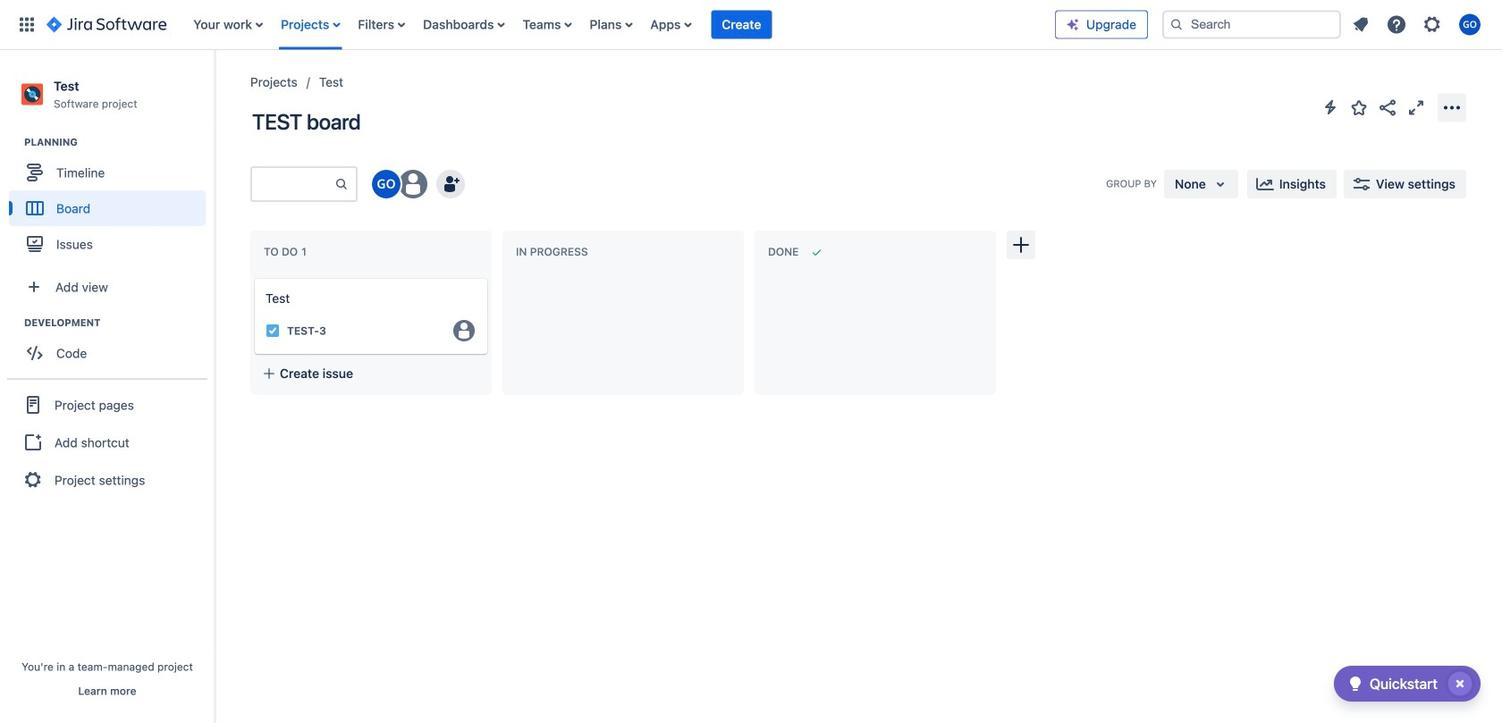 Task type: vqa. For each thing, say whether or not it's contained in the screenshot.
check IMAGE
yes



Task type: describe. For each thing, give the bounding box(es) containing it.
more image
[[1442, 97, 1464, 119]]

star test board image
[[1349, 97, 1371, 119]]

Search field
[[1163, 10, 1342, 39]]

Search this board text field
[[252, 168, 335, 200]]

sidebar navigation image
[[195, 72, 234, 107]]

to do element
[[264, 246, 310, 258]]

settings image
[[1422, 14, 1444, 35]]

your profile and settings image
[[1460, 14, 1481, 35]]

task image
[[266, 324, 280, 338]]

0 horizontal spatial list
[[185, 0, 1056, 50]]

planning image
[[3, 132, 24, 153]]

search image
[[1170, 17, 1184, 32]]

notifications image
[[1351, 14, 1372, 35]]

enter full screen image
[[1406, 97, 1428, 119]]

automations menu button icon image
[[1320, 97, 1342, 118]]

create column image
[[1011, 234, 1032, 256]]



Task type: locate. For each thing, give the bounding box(es) containing it.
list item
[[712, 0, 772, 50]]

0 vertical spatial group
[[9, 135, 214, 268]]

2 heading from the top
[[24, 316, 214, 330]]

group
[[9, 135, 214, 268], [9, 316, 214, 377], [7, 379, 208, 506]]

jira software image
[[47, 14, 167, 35], [47, 14, 167, 35]]

heading for development image group
[[24, 316, 214, 330]]

help image
[[1387, 14, 1408, 35]]

heading
[[24, 135, 214, 150], [24, 316, 214, 330]]

1 horizontal spatial list
[[1345, 8, 1492, 41]]

add people image
[[440, 174, 462, 195]]

group for planning "icon" on the top of page
[[9, 135, 214, 268]]

0 vertical spatial heading
[[24, 135, 214, 150]]

group for development image
[[9, 316, 214, 377]]

create issue image
[[242, 267, 264, 288]]

list
[[185, 0, 1056, 50], [1345, 8, 1492, 41]]

2 vertical spatial group
[[7, 379, 208, 506]]

1 vertical spatial heading
[[24, 316, 214, 330]]

check image
[[1345, 674, 1367, 695]]

sidebar element
[[0, 50, 215, 724]]

1 heading from the top
[[24, 135, 214, 150]]

appswitcher icon image
[[16, 14, 38, 35]]

banner
[[0, 0, 1503, 50]]

dismiss quickstart image
[[1447, 670, 1475, 699]]

development image
[[3, 312, 24, 334]]

primary element
[[11, 0, 1056, 50]]

heading for planning "icon" on the top of page's group
[[24, 135, 214, 150]]

1 vertical spatial group
[[9, 316, 214, 377]]

None search field
[[1163, 10, 1342, 39]]



